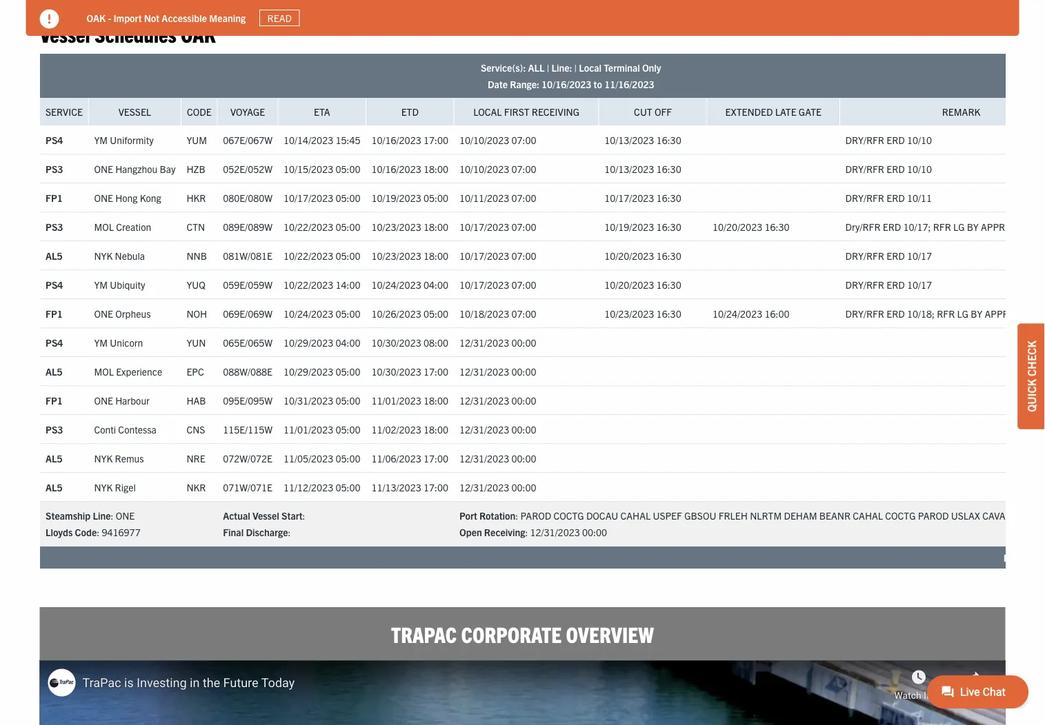 Task type: vqa. For each thing, say whether or not it's contained in the screenshot.


Task type: locate. For each thing, give the bounding box(es) containing it.
10/22/2023 down 10/17/2023 05:00
[[283, 220, 333, 233]]

one up 9416977 on the bottom of page
[[115, 510, 134, 522]]

service(s):
[[480, 61, 526, 74]]

receiving right first
[[531, 106, 579, 118]]

0 vertical spatial 10/23/2023 18:00
[[371, 220, 448, 233]]

05:00 up 14:00
[[335, 249, 360, 262]]

10/10/2023 07:00 down first
[[459, 134, 536, 146]]

by
[[967, 220, 978, 233], [970, 307, 982, 320]]

11/06/2023
[[371, 452, 421, 465]]

16:30 for 080e/080w
[[656, 191, 681, 204]]

089e/089w
[[223, 220, 272, 233]]

1 vertical spatial 10/10/2023
[[459, 163, 509, 175]]

one hong kong
[[94, 191, 161, 204]]

2 vertical spatial fp1
[[45, 394, 62, 407]]

0 horizontal spatial 10/19/2023
[[371, 191, 421, 204]]

3 ym from the top
[[94, 336, 107, 349]]

05:00 up 08:00
[[423, 307, 448, 320]]

1 vertical spatial ym
[[94, 278, 107, 291]]

10/14/2023 15:45
[[283, 134, 360, 146]]

1 vertical spatial approval
[[984, 307, 1031, 320]]

10/13/2023 for 10/16/2023 18:00
[[604, 163, 654, 175]]

2 horizontal spatial vessel
[[252, 510, 279, 522]]

0 horizontal spatial 11/01/2023
[[283, 423, 333, 436]]

ym left "uniformity"
[[94, 134, 107, 146]]

1 horizontal spatial 10/24/2023
[[371, 278, 421, 291]]

0 vertical spatial by
[[967, 220, 978, 233]]

17:00 for 10/16/2023 17:00
[[423, 134, 448, 146]]

ym left ubiquity
[[94, 278, 107, 291]]

2 mol from the top
[[94, 365, 113, 378]]

1 ps4 from the top
[[45, 134, 63, 146]]

0 horizontal spatial 04:00
[[335, 336, 360, 349]]

1 vertical spatial 10/13/2023
[[604, 163, 654, 175]]

docau
[[586, 510, 618, 522]]

7 07:00 from the top
[[511, 307, 536, 320]]

10/30/2023 for 10/30/2023 08:00
[[371, 336, 421, 349]]

10/23/2023 for 081w/081e
[[371, 249, 421, 262]]

10/29/2023 down "10/24/2023 05:00"
[[283, 336, 333, 349]]

1 vertical spatial 10/17/2023 07:00
[[459, 249, 536, 262]]

1 vertical spatial vessel
[[118, 106, 151, 118]]

2 vertical spatial ym
[[94, 336, 107, 349]]

one for one hong kong
[[94, 191, 113, 204]]

by right 10/17;
[[967, 220, 978, 233]]

10/17 for 10/24/2023 04:00
[[907, 278, 932, 291]]

10/16/2023 up 10/19/2023 05:00
[[371, 163, 421, 175]]

|
[[547, 61, 549, 74], [574, 61, 576, 74]]

11/05/2023
[[283, 452, 333, 465]]

12/31/2023 for 10/30/2023 08:00
[[459, 336, 509, 349]]

10/29/2023 for 10/29/2023 05:00
[[283, 365, 333, 378]]

10/17 up 10/18;
[[907, 278, 932, 291]]

0 vertical spatial 11/01/2023
[[371, 394, 421, 407]]

10/13/2023 16:30 up 10/17/2023 16:30
[[604, 163, 681, 175]]

1 mol from the top
[[94, 220, 113, 233]]

1 vertical spatial 10/22/2023
[[283, 249, 333, 262]]

1 10/30/2023 from the top
[[371, 336, 421, 349]]

dry/rfr
[[845, 220, 880, 233]]

10/22/2023 05:00
[[283, 220, 360, 233], [283, 249, 360, 262]]

0 vertical spatial dry/rfr erd 10/17
[[845, 249, 932, 262]]

2 ym from the top
[[94, 278, 107, 291]]

05:00 down 10/15/2023 05:00
[[335, 191, 360, 204]]

2 dry/rfr erd 10/17 from the top
[[845, 278, 932, 291]]

18:00 for 10/20/2023 16:30
[[423, 249, 448, 262]]

1 horizontal spatial parod
[[918, 510, 949, 522]]

read
[[267, 12, 292, 24]]

10/19/2023 down 10/17/2023 16:30
[[604, 220, 654, 233]]

10/20/2023 16:30 for 18:00
[[604, 249, 681, 262]]

17:00 down 11/06/2023 17:00
[[423, 481, 448, 494]]

ps4 for ym unicorn
[[45, 336, 63, 349]]

1 horizontal spatial local
[[579, 61, 601, 74]]

07:00
[[511, 134, 536, 146], [511, 163, 536, 175], [511, 191, 536, 204], [511, 220, 536, 233], [511, 249, 536, 262], [511, 278, 536, 291], [511, 307, 536, 320]]

10/22/2023 up 10/22/2023 14:00 at top
[[283, 249, 333, 262]]

3 12/31/2023 00:00 from the top
[[459, 394, 536, 407]]

10/31/2023
[[283, 394, 333, 407]]

6 12/31/2023 00:00 from the top
[[459, 481, 536, 494]]

2 vertical spatial vessel
[[252, 510, 279, 522]]

0 horizontal spatial 10/24/2023
[[283, 307, 333, 320]]

nlrtm
[[750, 510, 781, 522]]

3 18:00 from the top
[[423, 249, 448, 262]]

00:00 for 11/02/2023 18:00
[[511, 423, 536, 436]]

10/22/2023 05:00 for 081w/081e
[[283, 249, 360, 262]]

07:00 for 080e/080w
[[511, 191, 536, 204]]

approval for dry/rfr erd 10/18; rfr lg by approval
[[984, 307, 1031, 320]]

05:00 down 10/31/2023 05:00
[[335, 423, 360, 436]]

0 vertical spatial rfr
[[933, 220, 951, 233]]

10/30/2023 up 11/01/2023 18:00
[[371, 365, 421, 378]]

18:00 for 10/13/2023 16:30
[[423, 163, 448, 175]]

10/17/2023 05:00
[[283, 191, 360, 204]]

07:00 for 052e/052w
[[511, 163, 536, 175]]

1 horizontal spatial oak
[[181, 20, 215, 47]]

080e/080w
[[223, 191, 272, 204]]

1 vertical spatial 10/13/2023 16:30
[[604, 163, 681, 175]]

0 vertical spatial 10/10/2023
[[459, 134, 509, 146]]

1 vertical spatial receiving
[[484, 526, 525, 539]]

erd for 069e/069w
[[886, 307, 905, 320]]

2 10/29/2023 from the top
[[283, 365, 333, 378]]

2 17:00 from the top
[[423, 365, 448, 378]]

2 coctg from the left
[[885, 510, 915, 522]]

2 10/10/2023 from the top
[[459, 163, 509, 175]]

081w/081e
[[223, 249, 272, 262]]

1 horizontal spatial |
[[574, 61, 576, 74]]

gate
[[798, 106, 821, 118]]

0 vertical spatial 10/30/2023
[[371, 336, 421, 349]]

10/10/2023 for 18:00
[[459, 163, 509, 175]]

0 vertical spatial 10/13/2023
[[604, 134, 654, 146]]

: up 9416977 on the bottom of page
[[110, 510, 113, 522]]

10/17/2023 07:00
[[459, 220, 536, 233], [459, 249, 536, 262], [459, 278, 536, 291]]

dry/rfr
[[845, 134, 884, 146], [845, 163, 884, 175], [845, 191, 884, 204], [845, 249, 884, 262], [845, 278, 884, 291], [845, 307, 884, 320]]

ps3 left conti
[[45, 423, 63, 436]]

ym for ym unicorn
[[94, 336, 107, 349]]

nyk remus
[[94, 452, 144, 465]]

lg right 10/17;
[[953, 220, 964, 233]]

1 18:00 from the top
[[423, 163, 448, 175]]

actual vessel start : final discharge :
[[223, 510, 305, 539]]

2 vertical spatial ps4
[[45, 336, 63, 349]]

1 vertical spatial nyk
[[94, 452, 112, 465]]

code up the yum
[[187, 106, 211, 118]]

07:00 for 067e/067w
[[511, 134, 536, 146]]

11/16/2023
[[604, 78, 654, 90]]

18:00
[[423, 163, 448, 175], [423, 220, 448, 233], [423, 249, 448, 262], [423, 394, 448, 407], [423, 423, 448, 436]]

one left hong
[[94, 191, 113, 204]]

2 nyk from the top
[[94, 452, 112, 465]]

10/29/2023 for 10/29/2023 04:00
[[283, 336, 333, 349]]

1 horizontal spatial code
[[187, 106, 211, 118]]

18:00 down 10/30/2023 17:00
[[423, 394, 448, 407]]

10/17/2023
[[283, 191, 333, 204], [604, 191, 654, 204], [459, 220, 509, 233], [459, 249, 509, 262], [459, 278, 509, 291]]

0 vertical spatial fp1
[[45, 191, 62, 204]]

oak
[[87, 11, 106, 24], [181, 20, 215, 47]]

1 10/22/2023 from the top
[[283, 220, 333, 233]]

lloyds
[[45, 526, 72, 539]]

4 07:00 from the top
[[511, 220, 536, 233]]

05:00 for 072w/072e
[[335, 452, 360, 465]]

dry/rfr erd 10/17; rfr lg by approval
[[845, 220, 1028, 233]]

quick check link
[[1018, 324, 1045, 430]]

1 horizontal spatial 04:00
[[423, 278, 448, 291]]

10/17;
[[903, 220, 931, 233]]

00:00 inside port rotation : parod coctg docau cahal uspef gbsou frleh nlrtm deham beanr cahal coctg parod uslax cavan usopt  open receiving : 12/31/2023 00:00
[[582, 526, 607, 539]]

2 12/31/2023 00:00 from the top
[[459, 365, 536, 378]]

code down line
[[75, 526, 96, 539]]

1 vertical spatial 10/29/2023
[[283, 365, 333, 378]]

10/22/2023 14:00
[[283, 278, 360, 291]]

cahal left uspef
[[620, 510, 650, 522]]

actual
[[223, 510, 250, 522]]

4 12/31/2023 00:00 from the top
[[459, 423, 536, 436]]

ctn
[[186, 220, 205, 233]]

6 07:00 from the top
[[511, 278, 536, 291]]

16:30 for 052e/052w
[[656, 163, 681, 175]]

coctg left 'uslax'
[[885, 510, 915, 522]]

10/13/2023 down cut
[[604, 134, 654, 146]]

0 vertical spatial code
[[187, 106, 211, 118]]

1 dry/rfr erd 10/10 from the top
[[845, 134, 932, 146]]

0 horizontal spatial |
[[547, 61, 549, 74]]

18:00 up 10/19/2023 05:00
[[423, 163, 448, 175]]

3 ps4 from the top
[[45, 336, 63, 349]]

3 ps3 from the top
[[45, 423, 63, 436]]

5 dry/rfr from the top
[[845, 278, 884, 291]]

receiving down rotation in the bottom of the page
[[484, 526, 525, 539]]

0 vertical spatial 10/20/2023
[[712, 220, 762, 233]]

1 10/17/2023 07:00 from the top
[[459, 220, 536, 233]]

3 10/17/2023 07:00 from the top
[[459, 278, 536, 291]]

mol down ym unicorn
[[94, 365, 113, 378]]

: right open
[[525, 526, 528, 539]]

service
[[45, 106, 82, 118]]

2 ps3 from the top
[[45, 220, 63, 233]]

04:00 for 10/29/2023 04:00
[[335, 336, 360, 349]]

2 ps4 from the top
[[45, 278, 63, 291]]

10/17 down 10/17;
[[907, 249, 932, 262]]

10/22/2023 05:00 up 10/22/2023 14:00 at top
[[283, 249, 360, 262]]

1 al5 from the top
[[45, 249, 62, 262]]

0 vertical spatial ps4
[[45, 134, 63, 146]]

18:00 up '10/24/2023 04:00'
[[423, 249, 448, 262]]

0 horizontal spatial code
[[75, 526, 96, 539]]

04:00
[[423, 278, 448, 291], [335, 336, 360, 349]]

1 horizontal spatial coctg
[[885, 510, 915, 522]]

1 vertical spatial mol
[[94, 365, 113, 378]]

mol left 'creation'
[[94, 220, 113, 233]]

12/31/2023 00:00 for 11/02/2023 18:00
[[459, 423, 536, 436]]

dry/rfr erd 10/18; rfr lg by approval
[[845, 307, 1031, 320]]

1 nyk from the top
[[94, 249, 112, 262]]

05:00 down 10/16/2023 18:00
[[423, 191, 448, 204]]

11/01/2023 up 11/02/2023 on the bottom left
[[371, 394, 421, 407]]

18:00 down 11/01/2023 18:00
[[423, 423, 448, 436]]

1 07:00 from the top
[[511, 134, 536, 146]]

10/30/2023 for 10/30/2023 17:00
[[371, 365, 421, 378]]

10/13/2023 up 10/17/2023 16:30
[[604, 163, 654, 175]]

ym left unicorn
[[94, 336, 107, 349]]

vessel up discharge
[[252, 510, 279, 522]]

10/10 for 10/16/2023 18:00
[[907, 163, 932, 175]]

10/30/2023 down 10/26/2023
[[371, 336, 421, 349]]

1 vertical spatial 10/23/2023 18:00
[[371, 249, 448, 262]]

nyk left remus
[[94, 452, 112, 465]]

0 vertical spatial 10/16/2023
[[541, 78, 591, 90]]

10/20/2023 16:30 for 04:00
[[604, 278, 681, 291]]

rfr right 10/18;
[[937, 307, 955, 320]]

one left harbour
[[94, 394, 113, 407]]

1 parod from the left
[[520, 510, 551, 522]]

ps4 for ym ubiquity
[[45, 278, 63, 291]]

frleh
[[718, 510, 747, 522]]

2 10/10 from the top
[[907, 163, 932, 175]]

1 ps3 from the top
[[45, 163, 63, 175]]

0 vertical spatial 10/13/2023 16:30
[[604, 134, 681, 146]]

2 vertical spatial ps3
[[45, 423, 63, 436]]

3 10/22/2023 from the top
[[283, 278, 333, 291]]

nyk for nyk nebula
[[94, 249, 112, 262]]

10/20/2023 for 10/24/2023 04:00
[[604, 278, 654, 291]]

1 vertical spatial dry/rfr erd 10/17
[[845, 278, 932, 291]]

hkr
[[186, 191, 206, 204]]

4 al5 from the top
[[45, 481, 62, 494]]

10/24/2023 left 16:00
[[712, 307, 762, 320]]

late
[[775, 106, 796, 118]]

0 vertical spatial dry/rfr erd 10/10
[[845, 134, 932, 146]]

16:00
[[764, 307, 789, 320]]

1 horizontal spatial cahal
[[853, 510, 883, 522]]

6 dry/rfr from the top
[[845, 307, 884, 320]]

10/23/2023 18:00
[[371, 220, 448, 233], [371, 249, 448, 262]]

one left orpheus
[[94, 307, 113, 320]]

lg right 10/18;
[[957, 307, 968, 320]]

05:00 up 11/01/2023 05:00
[[335, 394, 360, 407]]

1 12/31/2023 00:00 from the top
[[459, 336, 536, 349]]

2 18:00 from the top
[[423, 220, 448, 233]]

2 vertical spatial 10/23/2023
[[604, 307, 654, 320]]

2 10/22/2023 from the top
[[283, 249, 333, 262]]

| right all
[[547, 61, 549, 74]]

04:00 up 10/29/2023 05:00
[[335, 336, 360, 349]]

oak left -
[[87, 11, 106, 24]]

0 horizontal spatial vessel
[[40, 20, 90, 47]]

2 vertical spatial 10/22/2023
[[283, 278, 333, 291]]

only
[[642, 61, 661, 74]]

not
[[144, 11, 159, 24]]

1 vertical spatial 10/19/2023
[[604, 220, 654, 233]]

07:00 for 069e/069w
[[511, 307, 536, 320]]

erd for 059e/059w
[[886, 278, 905, 291]]

11/13/2023
[[371, 481, 421, 494]]

11/01/2023 down 10/31/2023 at the bottom left
[[283, 423, 333, 436]]

0 vertical spatial receiving
[[531, 106, 579, 118]]

parod left 'uslax'
[[918, 510, 949, 522]]

1 10/23/2023 18:00 from the top
[[371, 220, 448, 233]]

0 vertical spatial nyk
[[94, 249, 112, 262]]

2 vertical spatial nyk
[[94, 481, 112, 494]]

10/16/2023
[[541, 78, 591, 90], [371, 134, 421, 146], [371, 163, 421, 175]]

05:00 for 071w/071e
[[335, 481, 360, 494]]

orpheus
[[115, 307, 150, 320]]

0 vertical spatial 10/23/2023
[[371, 220, 421, 233]]

steamship
[[45, 510, 90, 522]]

2 10/22/2023 05:00 from the top
[[283, 249, 360, 262]]

0 horizontal spatial local
[[473, 106, 502, 118]]

10/20/2023
[[712, 220, 762, 233], [604, 249, 654, 262], [604, 278, 654, 291]]

10/16/2023 for 10/16/2023 17:00
[[371, 134, 421, 146]]

10/19/2023 down 10/16/2023 18:00
[[371, 191, 421, 204]]

nyk left rigel
[[94, 481, 112, 494]]

dry/rfr erd 10/17 for 10/24/2023 04:00
[[845, 278, 932, 291]]

1 vertical spatial code
[[75, 526, 96, 539]]

0 vertical spatial 10/17
[[907, 249, 932, 262]]

095e/095w
[[223, 394, 272, 407]]

nyk left nebula
[[94, 249, 112, 262]]

1 vertical spatial 10/10
[[907, 163, 932, 175]]

port rotation : parod coctg docau cahal uspef gbsou frleh nlrtm deham beanr cahal coctg parod uslax cavan usopt  open receiving : 12/31/2023 00:00
[[459, 510, 1045, 539]]

15:45
[[335, 134, 360, 146]]

oak right not on the top of the page
[[181, 20, 215, 47]]

0 horizontal spatial receiving
[[484, 526, 525, 539]]

07:00 for 059e/059w
[[511, 278, 536, 291]]

ps3 for conti contessa
[[45, 423, 63, 436]]

05:00 down 14:00
[[335, 307, 360, 320]]

3 07:00 from the top
[[511, 191, 536, 204]]

2 al5 from the top
[[45, 365, 62, 378]]

17:00 down 08:00
[[423, 365, 448, 378]]

00:00 for 11/01/2023 18:00
[[511, 394, 536, 407]]

dry/rfr erd 10/17 for 10/23/2023 18:00
[[845, 249, 932, 262]]

unicorn
[[110, 336, 143, 349]]

| right line:
[[574, 61, 576, 74]]

04:00 up 10/26/2023 05:00
[[423, 278, 448, 291]]

05:00
[[335, 163, 360, 175], [335, 191, 360, 204], [423, 191, 448, 204], [335, 220, 360, 233], [335, 249, 360, 262], [335, 307, 360, 320], [423, 307, 448, 320], [335, 365, 360, 378], [335, 394, 360, 407], [335, 423, 360, 436], [335, 452, 360, 465], [335, 481, 360, 494]]

1 17:00 from the top
[[423, 134, 448, 146]]

10/23/2023 18:00 down 10/19/2023 05:00
[[371, 220, 448, 233]]

1 vertical spatial 10/20/2023
[[604, 249, 654, 262]]

ps3 for one hangzhou bay
[[45, 163, 63, 175]]

lg for 10/18;
[[957, 307, 968, 320]]

vessel left -
[[40, 20, 90, 47]]

1 vertical spatial 10/30/2023
[[371, 365, 421, 378]]

hangzhou
[[115, 163, 157, 175]]

corporate
[[461, 621, 562, 648]]

0 vertical spatial vessel
[[40, 20, 90, 47]]

ym
[[94, 134, 107, 146], [94, 278, 107, 291], [94, 336, 107, 349]]

05:00 for 115e/115w
[[335, 423, 360, 436]]

12/31/2023 00:00 for 10/30/2023 17:00
[[459, 365, 536, 378]]

0 vertical spatial 04:00
[[423, 278, 448, 291]]

10/22/2023 up "10/24/2023 05:00"
[[283, 278, 333, 291]]

2 10/13/2023 from the top
[[604, 163, 654, 175]]

17:00 up 10/16/2023 18:00
[[423, 134, 448, 146]]

mol creation
[[94, 220, 151, 233]]

one left hangzhou
[[94, 163, 113, 175]]

dry/rfr for 10/23/2023 18:00
[[845, 249, 884, 262]]

05:00 down 11/05/2023 05:00
[[335, 481, 360, 494]]

12/31/2023 inside port rotation : parod coctg docau cahal uspef gbsou frleh nlrtm deham beanr cahal coctg parod uslax cavan usopt  open receiving : 12/31/2023 00:00
[[530, 526, 580, 539]]

1 horizontal spatial 11/01/2023
[[371, 394, 421, 407]]

5 07:00 from the top
[[511, 249, 536, 262]]

10/17
[[907, 249, 932, 262], [907, 278, 932, 291]]

ps4 down service
[[45, 134, 63, 146]]

18:00 down 10/19/2023 05:00
[[423, 220, 448, 233]]

10/16/2023 down line:
[[541, 78, 591, 90]]

3 nyk from the top
[[94, 481, 112, 494]]

1 vertical spatial 10/10/2023 07:00
[[459, 163, 536, 175]]

00:00 for 11/06/2023 17:00
[[511, 452, 536, 465]]

12/31/2023 00:00 for 10/30/2023 08:00
[[459, 336, 536, 349]]

11/01/2023
[[371, 394, 421, 407], [283, 423, 333, 436]]

0 vertical spatial approval
[[981, 220, 1028, 233]]

16:30 for 089e/089w
[[656, 220, 681, 233]]

10/16/2023 inside service(s): all | line: | local terminal only date range: 10/16/2023 to 11/16/2023
[[541, 78, 591, 90]]

10/24/2023 04:00
[[371, 278, 448, 291]]

0 vertical spatial 10/22/2023
[[283, 220, 333, 233]]

1 dry/rfr erd 10/17 from the top
[[845, 249, 932, 262]]

-
[[108, 11, 111, 24]]

1 10/22/2023 05:00 from the top
[[283, 220, 360, 233]]

nyk for nyk rigel
[[94, 481, 112, 494]]

local up to
[[579, 61, 601, 74]]

0 vertical spatial 10/10
[[907, 134, 932, 146]]

cahal
[[620, 510, 650, 522], [853, 510, 883, 522]]

3 17:00 from the top
[[423, 452, 448, 465]]

1 10/17 from the top
[[907, 249, 932, 262]]

mol for mol creation
[[94, 220, 113, 233]]

16:30 for 067e/067w
[[656, 134, 681, 146]]

10/23/2023 18:00 for 081w/081e
[[371, 249, 448, 262]]

10/10
[[907, 134, 932, 146], [907, 163, 932, 175]]

1 10/13/2023 from the top
[[604, 134, 654, 146]]

0 vertical spatial 10/17/2023 07:00
[[459, 220, 536, 233]]

ps3 left mol creation
[[45, 220, 63, 233]]

3 fp1 from the top
[[45, 394, 62, 407]]

05:00 for 080e/080w
[[335, 191, 360, 204]]

10/13/2023 16:30 for 17:00
[[604, 134, 681, 146]]

meaning
[[209, 11, 246, 24]]

records d
[[1003, 552, 1045, 564]]

1 fp1 from the top
[[45, 191, 62, 204]]

0 vertical spatial ym
[[94, 134, 107, 146]]

port
[[459, 510, 477, 522]]

dry/rfr erd 10/17 down dry/rfr
[[845, 249, 932, 262]]

nyk nebula
[[94, 249, 145, 262]]

0 vertical spatial ps3
[[45, 163, 63, 175]]

3 al5 from the top
[[45, 452, 62, 465]]

17:00 up 11/13/2023 17:00
[[423, 452, 448, 465]]

0 horizontal spatial parod
[[520, 510, 551, 522]]

2 10/17/2023 07:00 from the top
[[459, 249, 536, 262]]

1 10/13/2023 16:30 from the top
[[604, 134, 681, 146]]

0 horizontal spatial coctg
[[553, 510, 584, 522]]

dry/rfr for 10/24/2023 04:00
[[845, 278, 884, 291]]

ym for ym ubiquity
[[94, 278, 107, 291]]

1 vertical spatial local
[[473, 106, 502, 118]]

10/13/2023
[[604, 134, 654, 146], [604, 163, 654, 175]]

dry/rfr erd 10/17 up 10/18;
[[845, 278, 932, 291]]

10/24/2023 up 10/26/2023
[[371, 278, 421, 291]]

0 vertical spatial 10/29/2023
[[283, 336, 333, 349]]

erd for 080e/080w
[[886, 191, 905, 204]]

2 10/17 from the top
[[907, 278, 932, 291]]

1 dry/rfr from the top
[[845, 134, 884, 146]]

one for one hangzhou bay
[[94, 163, 113, 175]]

local inside service(s): all | line: | local terminal only date range: 10/16/2023 to 11/16/2023
[[579, 61, 601, 74]]

10/13/2023 for 10/16/2023 17:00
[[604, 134, 654, 146]]

1 vertical spatial 11/01/2023
[[283, 423, 333, 436]]

00:00
[[511, 336, 536, 349], [511, 365, 536, 378], [511, 394, 536, 407], [511, 423, 536, 436], [511, 452, 536, 465], [511, 481, 536, 494], [582, 526, 607, 539]]

10/24/2023 for 10/24/2023 16:00
[[712, 307, 762, 320]]

10/24/2023 down 10/22/2023 14:00 at top
[[283, 307, 333, 320]]

05:00 down 10/17/2023 05:00
[[335, 220, 360, 233]]

1 10/10/2023 07:00 from the top
[[459, 134, 536, 146]]

vessel for vessel schedules oak
[[40, 20, 90, 47]]

10/29/2023
[[283, 336, 333, 349], [283, 365, 333, 378]]

1 ym from the top
[[94, 134, 107, 146]]

10/13/2023 16:30
[[604, 134, 681, 146], [604, 163, 681, 175]]

10/29/2023 up 10/31/2023 at the bottom left
[[283, 365, 333, 378]]

2 dry/rfr erd 10/10 from the top
[[845, 163, 932, 175]]

dry/rfr for 10/16/2023 18:00
[[845, 163, 884, 175]]

05:00 up 10/31/2023 05:00
[[335, 365, 360, 378]]

local left first
[[473, 106, 502, 118]]

1 10/10/2023 from the top
[[459, 134, 509, 146]]

1 horizontal spatial 10/19/2023
[[604, 220, 654, 233]]

ym for ym uniformity
[[94, 134, 107, 146]]

1 vertical spatial rfr
[[937, 307, 955, 320]]

3 dry/rfr from the top
[[845, 191, 884, 204]]

1 vertical spatial lg
[[957, 307, 968, 320]]

2 10/13/2023 16:30 from the top
[[604, 163, 681, 175]]

parod
[[520, 510, 551, 522], [918, 510, 949, 522]]

10/24/2023 for 10/24/2023 04:00
[[371, 278, 421, 291]]

05:00 down 15:45
[[335, 163, 360, 175]]

4 dry/rfr from the top
[[845, 249, 884, 262]]

1 vertical spatial 10/16/2023
[[371, 134, 421, 146]]

off
[[654, 106, 672, 118]]

10/10/2023 07:00 up 10/11/2023 07:00
[[459, 163, 536, 175]]

code inside steamship line : one lloyds code : 9416977
[[75, 526, 96, 539]]

10/13/2023 16:30 down cut
[[604, 134, 681, 146]]

1 | from the left
[[547, 61, 549, 74]]

first
[[504, 106, 529, 118]]

1 vertical spatial by
[[970, 307, 982, 320]]

0 vertical spatial 10/19/2023
[[371, 191, 421, 204]]

1 10/10 from the top
[[907, 134, 932, 146]]

1 vertical spatial ps3
[[45, 220, 63, 233]]

1 vertical spatial 10/22/2023 05:00
[[283, 249, 360, 262]]

ps3 down service
[[45, 163, 63, 175]]

065e/065w
[[223, 336, 272, 349]]

one
[[94, 163, 113, 175], [94, 191, 113, 204], [94, 307, 113, 320], [94, 394, 113, 407], [115, 510, 134, 522]]

10/22/2023 for 059e/059w
[[283, 278, 333, 291]]

0 vertical spatial 10/10/2023 07:00
[[459, 134, 536, 146]]

parod right rotation in the bottom of the page
[[520, 510, 551, 522]]

fp1
[[45, 191, 62, 204], [45, 307, 62, 320], [45, 394, 62, 407]]

0 vertical spatial lg
[[953, 220, 964, 233]]

05:00 for 088w/088e
[[335, 365, 360, 378]]

10/23/2023 18:00 up '10/24/2023 04:00'
[[371, 249, 448, 262]]

2 10/23/2023 18:00 from the top
[[371, 249, 448, 262]]

by right 10/18;
[[970, 307, 982, 320]]

vessel up "uniformity"
[[118, 106, 151, 118]]

1 vertical spatial 04:00
[[335, 336, 360, 349]]

10/16/2023 down etd
[[371, 134, 421, 146]]

lg
[[953, 220, 964, 233], [957, 307, 968, 320]]

beanr
[[819, 510, 850, 522]]

2 10/30/2023 from the top
[[371, 365, 421, 378]]

solid image
[[40, 9, 59, 29]]

2 vertical spatial 10/16/2023
[[371, 163, 421, 175]]

rfr
[[933, 220, 951, 233], [937, 307, 955, 320]]

2 dry/rfr from the top
[[845, 163, 884, 175]]

1 vertical spatial fp1
[[45, 307, 62, 320]]

07:00 for 081w/081e
[[511, 249, 536, 262]]

12/31/2023 00:00 for 11/01/2023 18:00
[[459, 394, 536, 407]]

etd
[[401, 106, 418, 118]]

ps4 left ym unicorn
[[45, 336, 63, 349]]

0 vertical spatial local
[[579, 61, 601, 74]]

2 fp1 from the top
[[45, 307, 62, 320]]

5 12/31/2023 00:00 from the top
[[459, 452, 536, 465]]

1 10/29/2023 from the top
[[283, 336, 333, 349]]

2 10/10/2023 07:00 from the top
[[459, 163, 536, 175]]

2 vertical spatial 10/17/2023 07:00
[[459, 278, 536, 291]]

10/10/2023 up 10/11/2023
[[459, 163, 509, 175]]

coctg left docau
[[553, 510, 584, 522]]

1 vertical spatial 10/23/2023
[[371, 249, 421, 262]]

05:00 for 095e/095w
[[335, 394, 360, 407]]

4 17:00 from the top
[[423, 481, 448, 494]]

2 vertical spatial 10/20/2023
[[604, 278, 654, 291]]

:
[[110, 510, 113, 522], [302, 510, 305, 522], [515, 510, 518, 522], [96, 526, 99, 539], [288, 526, 290, 539], [525, 526, 528, 539]]

07:00 for 089e/089w
[[511, 220, 536, 233]]

2 07:00 from the top
[[511, 163, 536, 175]]



Task type: describe. For each thing, give the bounding box(es) containing it.
05:00 for 052e/052w
[[335, 163, 360, 175]]

nebula
[[115, 249, 145, 262]]

10/15/2023
[[283, 163, 333, 175]]

12/31/2023 for 10/30/2023 17:00
[[459, 365, 509, 378]]

noh
[[186, 307, 207, 320]]

mol experience
[[94, 365, 162, 378]]

2 | from the left
[[574, 61, 576, 74]]

10/19/2023 for 10/19/2023 05:00
[[371, 191, 421, 204]]

11/01/2023 18:00
[[371, 394, 448, 407]]

erd for 067e/067w
[[886, 134, 905, 146]]

10/24/2023 for 10/24/2023 05:00
[[283, 307, 333, 320]]

remark
[[942, 106, 980, 118]]

11/13/2023 17:00
[[371, 481, 448, 494]]

al5 for nyk remus
[[45, 452, 62, 465]]

epc
[[186, 365, 204, 378]]

10/19/2023 16:30
[[604, 220, 681, 233]]

11/06/2023 17:00
[[371, 452, 448, 465]]

records
[[1003, 552, 1038, 564]]

read link
[[259, 10, 300, 26]]

erd for 081w/081e
[[886, 249, 905, 262]]

discharge
[[245, 526, 288, 539]]

by for 10/18;
[[970, 307, 982, 320]]

one for one orpheus
[[94, 307, 113, 320]]

by for 10/17;
[[967, 220, 978, 233]]

00:00 for 10/30/2023 17:00
[[511, 365, 536, 378]]

11/01/2023 05:00
[[283, 423, 360, 436]]

10/22/2023 for 081w/081e
[[283, 249, 333, 262]]

10/31/2023 05:00
[[283, 394, 360, 407]]

uspef
[[653, 510, 682, 522]]

16:30 for 059e/059w
[[656, 278, 681, 291]]

dry/rfr erd 10/10 for 10/16/2023 17:00
[[845, 134, 932, 146]]

05:00 for 069e/069w
[[335, 307, 360, 320]]

: right port
[[515, 510, 518, 522]]

one harbour
[[94, 394, 149, 407]]

16:30 for 069e/069w
[[656, 307, 681, 320]]

10/29/2023 04:00
[[283, 336, 360, 349]]

import
[[113, 11, 142, 24]]

conti contessa
[[94, 423, 156, 436]]

11/12/2023 05:00
[[283, 481, 360, 494]]

0 horizontal spatial oak
[[87, 11, 106, 24]]

schedules
[[95, 20, 176, 47]]

00:00 for 10/30/2023 08:00
[[511, 336, 536, 349]]

10/17/2023 16:30
[[604, 191, 681, 204]]

range:
[[510, 78, 539, 90]]

ym unicorn
[[94, 336, 143, 349]]

12/31/2023 00:00 for 11/13/2023 17:00
[[459, 481, 536, 494]]

: down line
[[96, 526, 99, 539]]

10/16/2023 18:00
[[371, 163, 448, 175]]

00:00 for 11/13/2023 17:00
[[511, 481, 536, 494]]

08:00
[[423, 336, 448, 349]]

10/23/2023 16:30
[[604, 307, 681, 320]]

: down start
[[288, 526, 290, 539]]

10/22/2023 for 089e/089w
[[283, 220, 333, 233]]

17:00 for 10/30/2023 17:00
[[423, 365, 448, 378]]

trapac corporate overview
[[391, 621, 654, 648]]

069e/069w
[[223, 307, 272, 320]]

: down the 11/12/2023
[[302, 510, 305, 522]]

1 coctg from the left
[[553, 510, 584, 522]]

yuq
[[186, 278, 205, 291]]

rfr for 10/18;
[[937, 307, 955, 320]]

17:00 for 11/06/2023 17:00
[[423, 452, 448, 465]]

052e/052w
[[223, 163, 272, 175]]

14:00
[[335, 278, 360, 291]]

10/17/2023 for 081w/081e
[[459, 249, 509, 262]]

vessel inside "actual vessel start : final discharge :"
[[252, 510, 279, 522]]

10/16/2023 17:00
[[371, 134, 448, 146]]

10/17/2023 for 089e/089w
[[459, 220, 509, 233]]

vessel schedules oak
[[40, 20, 215, 47]]

16:30 for 081w/081e
[[656, 249, 681, 262]]

remus
[[115, 452, 144, 465]]

10/26/2023
[[371, 307, 421, 320]]

cns
[[186, 423, 205, 436]]

open
[[459, 526, 482, 539]]

071w/071e
[[223, 481, 272, 494]]

18:00 for 10/19/2023 16:30
[[423, 220, 448, 233]]

line:
[[551, 61, 572, 74]]

lg for 10/17;
[[953, 220, 964, 233]]

receiving inside port rotation : parod coctg docau cahal uspef gbsou frleh nlrtm deham beanr cahal coctg parod uslax cavan usopt  open receiving : 12/31/2023 00:00
[[484, 526, 525, 539]]

steamship line : one lloyds code : 9416977
[[45, 510, 140, 539]]

5 18:00 from the top
[[423, 423, 448, 436]]

10/19/2023 for 10/19/2023 16:30
[[604, 220, 654, 233]]

10/24/2023 16:00
[[712, 307, 789, 320]]

quick
[[1024, 379, 1038, 412]]

hong
[[115, 191, 137, 204]]

erd for 089e/089w
[[882, 220, 901, 233]]

05:00 for 089e/089w
[[335, 220, 360, 233]]

ym uniformity
[[94, 134, 153, 146]]

10/23/2023 18:00 for 089e/089w
[[371, 220, 448, 233]]

hzb
[[186, 163, 205, 175]]

10/30/2023 08:00
[[371, 336, 448, 349]]

10/17/2023 for 059e/059w
[[459, 278, 509, 291]]

line
[[92, 510, 110, 522]]

service(s): all | line: | local terminal only date range: 10/16/2023 to 11/16/2023
[[480, 61, 661, 90]]

4 18:00 from the top
[[423, 394, 448, 407]]

10/14/2023
[[283, 134, 333, 146]]

2 parod from the left
[[918, 510, 949, 522]]

11/12/2023
[[283, 481, 333, 494]]

2 cahal from the left
[[853, 510, 883, 522]]

nnb
[[186, 249, 207, 262]]

ubiquity
[[110, 278, 145, 291]]

ps4 for ym uniformity
[[45, 134, 63, 146]]

10/10/2023 for 17:00
[[459, 134, 509, 146]]

extended late gate
[[725, 106, 821, 118]]

one inside steamship line : one lloyds code : 9416977
[[115, 510, 134, 522]]

conti
[[94, 423, 116, 436]]

10/17/2023 07:00 for 089e/089w
[[459, 220, 536, 233]]

11/01/2023 for 11/01/2023 05:00
[[283, 423, 333, 436]]

deham
[[784, 510, 817, 522]]

al5 for nyk rigel
[[45, 481, 62, 494]]

al5 for mol experience
[[45, 365, 62, 378]]

10/10/2023 07:00 for 18:00
[[459, 163, 536, 175]]

fp1 for one orpheus
[[45, 307, 62, 320]]

10/17 for 10/23/2023 18:00
[[907, 249, 932, 262]]

10/18;
[[907, 307, 934, 320]]

17:00 for 11/13/2023 17:00
[[423, 481, 448, 494]]

12/31/2023 for 11/06/2023 17:00
[[459, 452, 509, 465]]

1 cahal from the left
[[620, 510, 650, 522]]

uslax
[[951, 510, 980, 522]]

0 vertical spatial 10/20/2023 16:30
[[712, 220, 789, 233]]

oak - import not accessible meaning
[[87, 11, 246, 24]]

dry/rfr for 10/16/2023 17:00
[[845, 134, 884, 146]]

contessa
[[118, 423, 156, 436]]

10/16/2023 for 10/16/2023 18:00
[[371, 163, 421, 175]]

11/02/2023 18:00
[[371, 423, 448, 436]]

all
[[528, 61, 544, 74]]

dry/rfr for 10/26/2023 05:00
[[845, 307, 884, 320]]

rfr for 10/17;
[[933, 220, 951, 233]]

vessel for vessel
[[118, 106, 151, 118]]

yun
[[186, 336, 206, 349]]

12/31/2023 00:00 for 11/06/2023 17:00
[[459, 452, 536, 465]]

10/23/2023 for 089e/089w
[[371, 220, 421, 233]]

experience
[[116, 365, 162, 378]]

extended
[[725, 106, 773, 118]]

nre
[[186, 452, 205, 465]]

12/31/2023 for 11/01/2023 18:00
[[459, 394, 509, 407]]

rotation
[[479, 510, 515, 522]]

10/15/2023 05:00
[[283, 163, 360, 175]]

nkr
[[186, 481, 206, 494]]

04:00 for 10/24/2023 04:00
[[423, 278, 448, 291]]

trapac
[[391, 621, 457, 648]]

10/10 for 10/16/2023 17:00
[[907, 134, 932, 146]]

kong
[[139, 191, 161, 204]]

cavan
[[982, 510, 1012, 522]]

dry/rfr for 10/19/2023 05:00
[[845, 191, 884, 204]]

nyk for nyk remus
[[94, 452, 112, 465]]

10/29/2023 05:00
[[283, 365, 360, 378]]

1 horizontal spatial receiving
[[531, 106, 579, 118]]

10/11/2023 07:00
[[459, 191, 536, 204]]

bay
[[159, 163, 175, 175]]

088w/088e
[[223, 365, 272, 378]]

ps3 for mol creation
[[45, 220, 63, 233]]

yum
[[186, 134, 207, 146]]

10/10/2023 07:00 for 17:00
[[459, 134, 536, 146]]

nyk rigel
[[94, 481, 135, 494]]

approval for dry/rfr erd 10/17; rfr lg by approval
[[981, 220, 1028, 233]]

12/31/2023 for 11/13/2023 17:00
[[459, 481, 509, 494]]

al5 for nyk nebula
[[45, 249, 62, 262]]

10/13/2023 16:30 for 18:00
[[604, 163, 681, 175]]

date
[[487, 78, 507, 90]]



